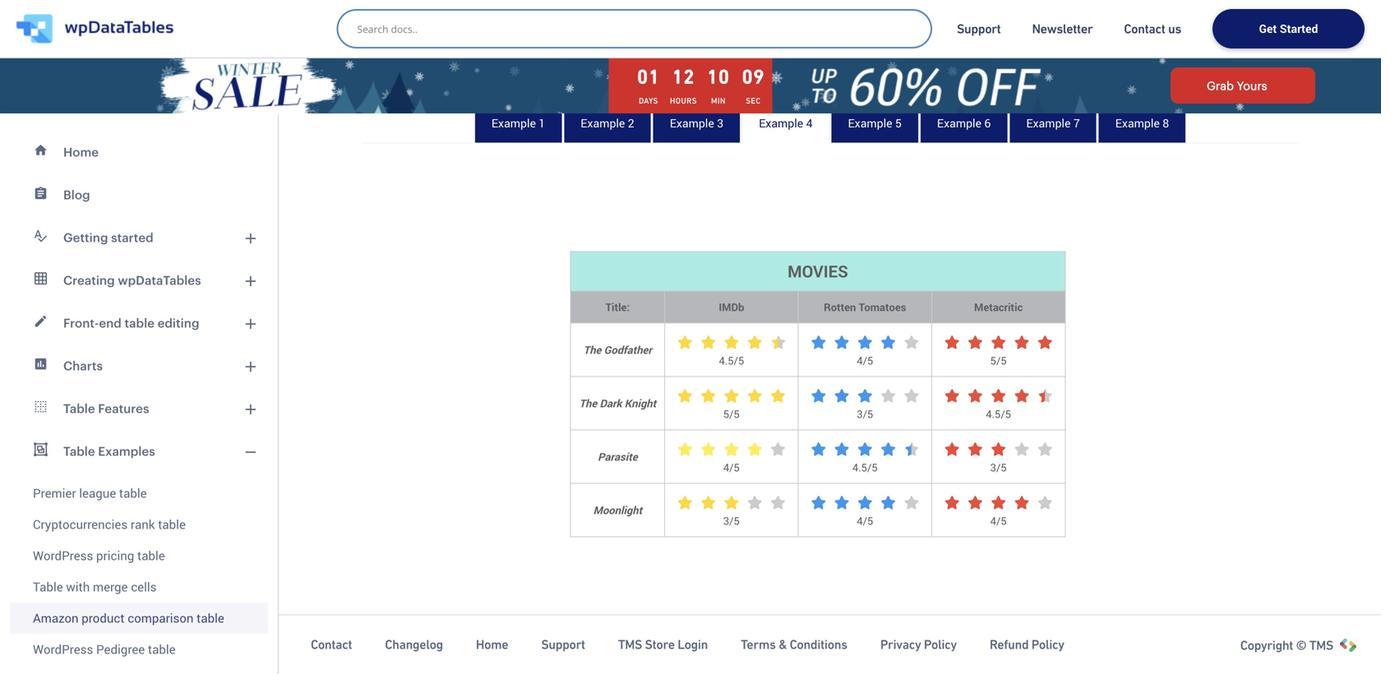 Task type: describe. For each thing, give the bounding box(es) containing it.
wpdatatables
[[118, 273, 201, 287]]

cryptocurrencies rank table link
[[10, 509, 268, 540]]

the for the dark knight
[[579, 396, 597, 411]]

1 horizontal spatial 5/5
[[990, 353, 1007, 368]]

product
[[82, 610, 125, 626]]

the dark knight
[[579, 396, 656, 411]]

godfather
[[604, 342, 652, 357]]

parasite
[[598, 449, 638, 464]]

tms store login link
[[618, 636, 708, 653]]

creating wpdatatables link
[[10, 259, 268, 302]]

10
[[707, 65, 730, 88]]

terms
[[741, 637, 776, 652]]

get
[[1259, 21, 1277, 36]]

1
[[539, 115, 545, 131]]

features
[[98, 401, 149, 416]]

0 horizontal spatial home link
[[10, 131, 268, 173]]

terms & conditions link
[[741, 636, 847, 653]]

example for example 5
[[848, 115, 892, 131]]

1 horizontal spatial tms
[[1309, 638, 1333, 653]]

example 8
[[1115, 115, 1169, 131]]

wordpress pedigree table link
[[10, 634, 268, 665]]

moonlight
[[593, 503, 642, 517]]

contact link
[[311, 636, 352, 653]]

table right comparison
[[197, 610, 224, 626]]

the for the godfather
[[583, 342, 601, 357]]

table examples
[[63, 444, 155, 458]]

wordpress for wordpress pedigree table
[[33, 641, 93, 658]]

editing
[[158, 316, 199, 330]]

example for example 2
[[581, 115, 625, 131]]

table with merge cells
[[33, 578, 157, 595]]

end
[[99, 316, 122, 330]]

charts link
[[10, 344, 268, 387]]

conditions
[[790, 637, 847, 652]]

blog
[[63, 187, 90, 202]]

2 vertical spatial 4.5/5
[[852, 460, 878, 475]]

contact for contact us
[[1124, 21, 1165, 36]]

support for the topmost the support link
[[957, 21, 1001, 36]]

example 2 link
[[563, 102, 652, 143]]

©
[[1296, 638, 1307, 653]]

1 vertical spatial home link
[[476, 636, 508, 653]]

support for bottommost the support link
[[541, 637, 585, 652]]

terms & conditions
[[741, 637, 847, 652]]

getting started link
[[10, 216, 268, 259]]

example 4
[[759, 115, 813, 131]]

example for example 6
[[937, 115, 981, 131]]

premier
[[33, 485, 76, 501]]

example 6
[[937, 115, 991, 131]]

example for example 4
[[759, 115, 803, 131]]

example 1
[[491, 115, 545, 131]]

example 5
[[848, 115, 902, 131]]

example 1 link
[[474, 102, 563, 143]]

0 horizontal spatial home
[[63, 145, 99, 159]]

rank
[[131, 516, 155, 533]]

grab yours
[[1207, 79, 1267, 92]]

table with merge cells link
[[10, 571, 268, 603]]

example 4 link
[[742, 102, 830, 143]]

policy for refund policy
[[1031, 637, 1064, 652]]

wpdatatables - tables and charts manager wordpress plugin image
[[16, 14, 173, 44]]

Search form search field
[[357, 17, 920, 40]]

table for table features
[[63, 401, 95, 416]]

tables
[[460, 16, 505, 35]]

cells
[[131, 578, 157, 595]]

cryptocurrencies rank table
[[33, 516, 186, 533]]

example for example 3
[[670, 115, 714, 131]]

3
[[717, 115, 723, 131]]

creating
[[63, 273, 115, 287]]

0 vertical spatial 4.5/5
[[719, 353, 744, 368]]

table for cryptocurrencies rank table
[[158, 516, 186, 533]]

knight
[[625, 396, 656, 411]]

wordpress pedigree table
[[33, 641, 176, 658]]

&
[[779, 637, 787, 652]]

movies
[[788, 260, 848, 282]]

example 6 link
[[920, 102, 1008, 143]]

refund policy link
[[990, 636, 1064, 653]]

wordpress for wordpress pricing table
[[33, 547, 93, 564]]

example for example 1
[[491, 115, 536, 131]]

metacritic
[[974, 300, 1023, 314]]

example 7
[[1026, 115, 1080, 131]]

sec
[[746, 96, 761, 106]]

8
[[1163, 115, 1169, 131]]

newsletter link
[[1032, 21, 1093, 37]]

front-end table editing
[[63, 316, 199, 330]]

cryptocurrencies
[[33, 516, 128, 533]]



Task type: vqa. For each thing, say whether or not it's contained in the screenshot.
Newsletter
yes



Task type: locate. For each thing, give the bounding box(es) containing it.
wordpress inside wordpress pricing table link
[[33, 547, 93, 564]]

policy
[[924, 637, 957, 652], [1031, 637, 1064, 652]]

1 horizontal spatial home link
[[476, 636, 508, 653]]

1 vertical spatial contact
[[311, 637, 352, 652]]

2 wordpress from the top
[[33, 641, 93, 658]]

comparison tables
[[370, 16, 505, 35]]

started
[[111, 230, 153, 245]]

amazon product comparison table
[[33, 610, 224, 626]]

comparison
[[370, 16, 456, 35]]

0 vertical spatial table
[[63, 401, 95, 416]]

wordpress pricing table
[[33, 547, 165, 564]]

0 vertical spatial 5/5
[[990, 353, 1007, 368]]

0 vertical spatial home
[[63, 145, 99, 159]]

1 vertical spatial wordpress
[[33, 641, 93, 658]]

example left 4
[[759, 115, 803, 131]]

0 horizontal spatial support
[[541, 637, 585, 652]]

0 horizontal spatial support link
[[541, 636, 585, 653]]

1 horizontal spatial 4.5/5
[[852, 460, 878, 475]]

hours
[[670, 96, 697, 106]]

premier league table link
[[10, 473, 268, 509]]

tomatoes
[[859, 300, 906, 314]]

0 vertical spatial 3/5
[[857, 407, 873, 421]]

refund
[[990, 637, 1029, 652]]

table right rank
[[158, 516, 186, 533]]

09
[[742, 65, 765, 88]]

7
[[1073, 115, 1080, 131]]

example for example 8
[[1115, 115, 1160, 131]]

policy right refund at bottom
[[1031, 637, 1064, 652]]

tms right '©'
[[1309, 638, 1333, 653]]

example down hours
[[670, 115, 714, 131]]

0 vertical spatial support link
[[957, 21, 1001, 37]]

1 vertical spatial home
[[476, 637, 508, 652]]

tms
[[618, 637, 642, 652], [1309, 638, 1333, 653]]

1 wordpress from the top
[[33, 547, 93, 564]]

example left 2
[[581, 115, 625, 131]]

refund policy
[[990, 637, 1064, 652]]

1 vertical spatial the
[[579, 396, 597, 411]]

charts
[[63, 358, 103, 373]]

table features link
[[10, 387, 268, 430]]

home up blog at the top of page
[[63, 145, 99, 159]]

example left 5
[[848, 115, 892, 131]]

table up cryptocurrencies rank table link
[[119, 485, 147, 501]]

8 example from the left
[[1115, 115, 1160, 131]]

5/5
[[990, 353, 1007, 368], [723, 407, 740, 421]]

3 example from the left
[[670, 115, 714, 131]]

yours
[[1237, 79, 1267, 92]]

imdb
[[719, 300, 744, 314]]

table down comparison
[[148, 641, 176, 658]]

rotten tomatoes
[[824, 300, 906, 314]]

home right changelog
[[476, 637, 508, 652]]

example left 8
[[1115, 115, 1160, 131]]

1 vertical spatial 3/5
[[990, 460, 1007, 475]]

table right end
[[125, 316, 155, 330]]

0 horizontal spatial policy
[[924, 637, 957, 652]]

contact us
[[1124, 21, 1181, 36]]

example left 1 on the top left
[[491, 115, 536, 131]]

wordpress up with
[[33, 547, 93, 564]]

5 example from the left
[[848, 115, 892, 131]]

example 7 link
[[1009, 102, 1097, 143]]

2
[[628, 115, 634, 131]]

4 example from the left
[[759, 115, 803, 131]]

table for premier league table
[[119, 485, 147, 501]]

policy inside "privacy policy" link
[[924, 637, 957, 652]]

5
[[895, 115, 902, 131]]

example 5 link
[[831, 102, 919, 143]]

1 vertical spatial support link
[[541, 636, 585, 653]]

policy inside refund policy link
[[1031, 637, 1064, 652]]

example 3
[[670, 115, 723, 131]]

newsletter
[[1032, 21, 1093, 36]]

2 vertical spatial 3/5
[[723, 513, 740, 528]]

table for wordpress pedigree table
[[148, 641, 176, 658]]

1 horizontal spatial contact
[[1124, 21, 1165, 36]]

changelog link
[[385, 636, 443, 653]]

01
[[637, 65, 660, 88]]

wordpress
[[33, 547, 93, 564], [33, 641, 93, 658]]

1 vertical spatial 4.5/5
[[986, 407, 1011, 421]]

1 horizontal spatial 3/5
[[857, 407, 873, 421]]

rotten
[[824, 300, 856, 314]]

get started
[[1259, 21, 1318, 36]]

the left dark
[[579, 396, 597, 411]]

login
[[678, 637, 708, 652]]

example left "7"
[[1026, 115, 1071, 131]]

amazon product comparison table link
[[10, 603, 268, 634]]

the left godfather
[[583, 342, 601, 357]]

example left the '6'
[[937, 115, 981, 131]]

example 8 link
[[1098, 102, 1186, 143]]

4/5
[[857, 353, 873, 368], [723, 460, 740, 475], [857, 513, 873, 528], [990, 513, 1007, 528]]

1 example from the left
[[491, 115, 536, 131]]

getting
[[63, 230, 108, 245]]

table
[[63, 401, 95, 416], [63, 444, 95, 458], [33, 578, 63, 595]]

table features
[[63, 401, 149, 416]]

7 example from the left
[[1026, 115, 1071, 131]]

amazon
[[33, 610, 79, 626]]

front-end table editing link
[[10, 302, 268, 344]]

policy for privacy policy
[[924, 637, 957, 652]]

12
[[672, 65, 695, 88]]

table up cells on the bottom
[[137, 547, 165, 564]]

example for example 7
[[1026, 115, 1071, 131]]

examples
[[98, 444, 155, 458]]

min
[[711, 96, 726, 106]]

example
[[491, 115, 536, 131], [581, 115, 625, 131], [670, 115, 714, 131], [759, 115, 803, 131], [848, 115, 892, 131], [937, 115, 981, 131], [1026, 115, 1071, 131], [1115, 115, 1160, 131]]

table down charts
[[63, 401, 95, 416]]

6 example from the left
[[937, 115, 981, 131]]

privacy
[[880, 637, 921, 652]]

0 vertical spatial contact
[[1124, 21, 1165, 36]]

wordpress down amazon on the left
[[33, 641, 93, 658]]

3/5
[[857, 407, 873, 421], [990, 460, 1007, 475], [723, 513, 740, 528]]

1 horizontal spatial policy
[[1031, 637, 1064, 652]]

0 horizontal spatial 4.5/5
[[719, 353, 744, 368]]

tms left store
[[618, 637, 642, 652]]

home
[[63, 145, 99, 159], [476, 637, 508, 652]]

0 horizontal spatial 3/5
[[723, 513, 740, 528]]

1 vertical spatial 5/5
[[723, 407, 740, 421]]

example 2
[[581, 115, 634, 131]]

contact for contact
[[311, 637, 352, 652]]

wordpress pricing table link
[[10, 540, 268, 571]]

example 3 link
[[652, 102, 741, 143]]

table for table examples
[[63, 444, 95, 458]]

changelog
[[385, 637, 443, 652]]

copyright
[[1240, 638, 1293, 653]]

support link
[[957, 21, 1001, 37], [541, 636, 585, 653]]

pedigree
[[96, 641, 145, 658]]

table
[[125, 316, 155, 330], [119, 485, 147, 501], [158, 516, 186, 533], [137, 547, 165, 564], [197, 610, 224, 626], [148, 641, 176, 658]]

0 vertical spatial support
[[957, 21, 1001, 36]]

1 vertical spatial table
[[63, 444, 95, 458]]

2 vertical spatial table
[[33, 578, 63, 595]]

the
[[583, 342, 601, 357], [579, 396, 597, 411]]

home link right changelog
[[476, 636, 508, 653]]

table examples link
[[10, 430, 268, 473]]

started
[[1280, 21, 1318, 36]]

2 policy from the left
[[1031, 637, 1064, 652]]

wordpress inside wordpress pedigree table link
[[33, 641, 93, 658]]

title:
[[606, 300, 630, 314]]

2 horizontal spatial 3/5
[[990, 460, 1007, 475]]

pricing
[[96, 547, 134, 564]]

0 vertical spatial the
[[583, 342, 601, 357]]

2 horizontal spatial 4.5/5
[[986, 407, 1011, 421]]

4.5/5
[[719, 353, 744, 368], [986, 407, 1011, 421], [852, 460, 878, 475]]

table left with
[[33, 578, 63, 595]]

support
[[957, 21, 1001, 36], [541, 637, 585, 652]]

table up "premier league table" in the left bottom of the page
[[63, 444, 95, 458]]

policy right privacy
[[924, 637, 957, 652]]

1 horizontal spatial support
[[957, 21, 1001, 36]]

Search input search field
[[357, 17, 920, 40]]

1 horizontal spatial support link
[[957, 21, 1001, 37]]

with
[[66, 578, 90, 595]]

4
[[806, 115, 813, 131]]

premier league table
[[33, 485, 147, 501]]

grab yours link
[[1171, 67, 1315, 104]]

blog link
[[10, 173, 268, 216]]

0 horizontal spatial tms
[[618, 637, 642, 652]]

0 horizontal spatial contact
[[311, 637, 352, 652]]

privacy policy link
[[880, 636, 957, 653]]

tms store login
[[618, 637, 708, 652]]

1 policy from the left
[[924, 637, 957, 652]]

0 horizontal spatial 5/5
[[723, 407, 740, 421]]

table for front-end table editing
[[125, 316, 155, 330]]

us
[[1168, 21, 1181, 36]]

grab
[[1207, 79, 1234, 92]]

1 vertical spatial support
[[541, 637, 585, 652]]

2 example from the left
[[581, 115, 625, 131]]

0 vertical spatial wordpress
[[33, 547, 93, 564]]

creating wpdatatables
[[63, 273, 201, 287]]

days
[[639, 96, 658, 106]]

1 horizontal spatial home
[[476, 637, 508, 652]]

contact us link
[[1124, 21, 1181, 37]]

privacy policy
[[880, 637, 957, 652]]

league
[[79, 485, 116, 501]]

table for table with merge cells
[[33, 578, 63, 595]]

table for wordpress pricing table
[[137, 547, 165, 564]]

home link
[[10, 131, 268, 173], [476, 636, 508, 653]]

get started link
[[1213, 9, 1365, 49]]

home link up blog at the top of page
[[10, 131, 268, 173]]

0 vertical spatial home link
[[10, 131, 268, 173]]



